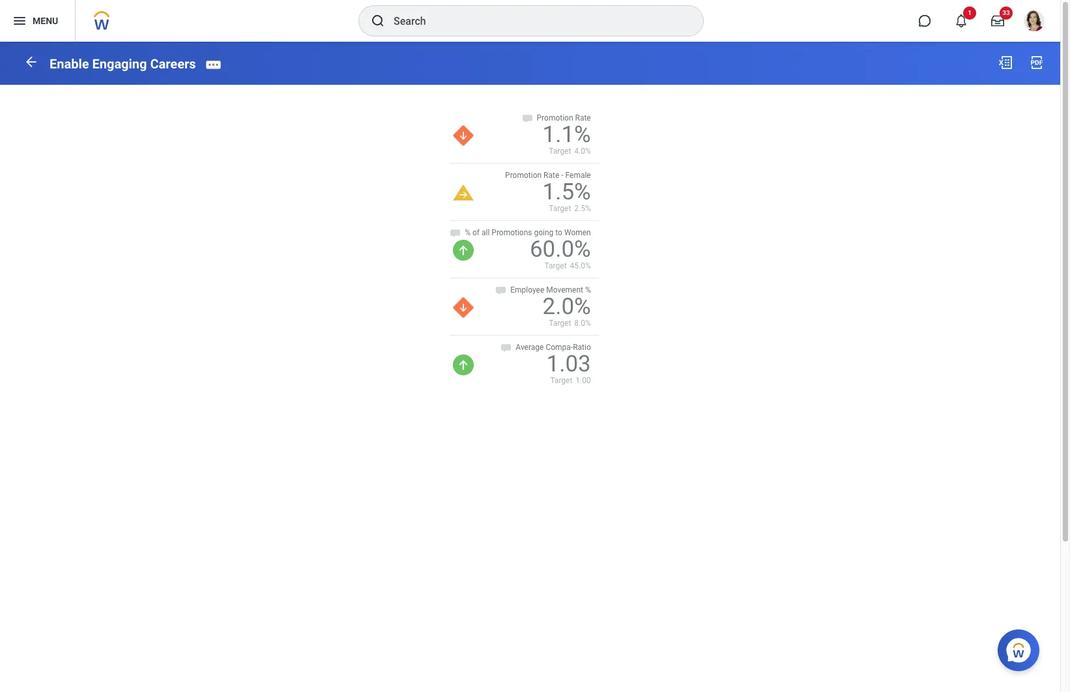 Task type: vqa. For each thing, say whether or not it's contained in the screenshot.
Neutral Warning icon to the bottom
no



Task type: locate. For each thing, give the bounding box(es) containing it.
down bad image
[[453, 297, 474, 318]]

all
[[482, 228, 490, 237]]

employee movement %
[[511, 286, 591, 295]]

promotion left the -
[[505, 171, 542, 180]]

rate
[[575, 113, 591, 122], [544, 171, 560, 180]]

export to excel image
[[998, 55, 1014, 70]]

1.1%
[[543, 121, 591, 148]]

promotion rate
[[537, 113, 591, 122]]

target inside '60.0% target 45.0%'
[[545, 261, 567, 271]]

% left of
[[465, 228, 471, 237]]

1.03
[[547, 351, 591, 378]]

main content containing 1.1%
[[0, 42, 1061, 398]]

workday assistant region
[[998, 625, 1045, 671]]

target up the employee movement %
[[545, 261, 567, 271]]

% right the movement
[[585, 286, 591, 295]]

2 up good image from the top
[[453, 355, 474, 376]]

target for 1.5%
[[549, 204, 571, 213]]

menu
[[33, 15, 58, 26]]

%
[[465, 228, 471, 237], [585, 286, 591, 295]]

promotion
[[537, 113, 573, 122], [505, 171, 542, 180]]

profile logan mcneil image
[[1024, 10, 1045, 34]]

45.0%
[[570, 261, 591, 271]]

main content
[[0, 42, 1061, 398]]

1 vertical spatial rate
[[544, 171, 560, 180]]

going
[[534, 228, 554, 237]]

target inside 2.0% target 8.0%
[[549, 319, 571, 328]]

promotion for promotion rate - female
[[505, 171, 542, 180]]

target left 8.0%
[[549, 319, 571, 328]]

careers
[[150, 56, 196, 72]]

1 button
[[947, 7, 977, 35]]

1 horizontal spatial rate
[[575, 113, 591, 122]]

movement
[[546, 286, 583, 295]]

promotion up the promotion rate - female
[[537, 113, 573, 122]]

up good image down of
[[453, 240, 474, 261]]

target left 4.0% at the right of the page
[[549, 147, 571, 156]]

female
[[566, 171, 591, 180]]

target left 2.5%
[[549, 204, 571, 213]]

0 horizontal spatial %
[[465, 228, 471, 237]]

-
[[561, 171, 564, 180]]

target for 60.0%
[[545, 261, 567, 271]]

target
[[549, 147, 571, 156], [549, 204, 571, 213], [545, 261, 567, 271], [549, 319, 571, 328], [550, 376, 573, 386]]

target inside 1.03 target 1.00
[[550, 376, 573, 386]]

1 up good image from the top
[[453, 240, 474, 261]]

target left 1.00
[[550, 376, 573, 386]]

down bad image
[[453, 125, 474, 146]]

rate up 4.0% at the right of the page
[[575, 113, 591, 122]]

menu button
[[0, 0, 75, 42]]

rate left the -
[[544, 171, 560, 180]]

% of all promotions going to women
[[465, 228, 591, 237]]

up good image for 1.03
[[453, 355, 474, 376]]

employee
[[511, 286, 545, 295]]

0 horizontal spatial rate
[[544, 171, 560, 180]]

1 vertical spatial promotion
[[505, 171, 542, 180]]

target inside the 1.5% target 2.5%
[[549, 204, 571, 213]]

1 horizontal spatial %
[[585, 286, 591, 295]]

4.0%
[[575, 147, 591, 156]]

2.5%
[[575, 204, 591, 213]]

1 vertical spatial %
[[585, 286, 591, 295]]

0 vertical spatial rate
[[575, 113, 591, 122]]

promotion for promotion rate
[[537, 113, 573, 122]]

up good image
[[453, 240, 474, 261], [453, 355, 474, 376]]

target inside 1.1% target 4.0%
[[549, 147, 571, 156]]

notifications large image
[[955, 14, 968, 27]]

0 vertical spatial up good image
[[453, 240, 474, 261]]

1 vertical spatial up good image
[[453, 355, 474, 376]]

ratio
[[573, 343, 591, 352]]

up good image down down bad image
[[453, 355, 474, 376]]

view printable version (pdf) image
[[1029, 55, 1045, 70]]

1.00
[[576, 376, 591, 386]]

previous page image
[[23, 54, 39, 70]]

target for 1.03
[[550, 376, 573, 386]]

1
[[968, 9, 972, 16]]

target for 2.0%
[[549, 319, 571, 328]]

0 vertical spatial promotion
[[537, 113, 573, 122]]

enable engaging careers link
[[50, 56, 196, 72]]



Task type: describe. For each thing, give the bounding box(es) containing it.
target for 1.1%
[[549, 147, 571, 156]]

up good image for 60.0%
[[453, 240, 474, 261]]

enable engaging careers
[[50, 56, 196, 72]]

women
[[564, 228, 591, 237]]

enable
[[50, 56, 89, 72]]

rate for promotion rate - female
[[544, 171, 560, 180]]

compa-
[[546, 343, 573, 352]]

8.0%
[[575, 319, 591, 328]]

33 button
[[984, 7, 1013, 35]]

1.03 target 1.00
[[547, 351, 591, 386]]

1.5%
[[543, 179, 591, 205]]

rate for promotion rate
[[575, 113, 591, 122]]

promotion rate - female
[[505, 171, 591, 180]]

33
[[1003, 9, 1010, 16]]

average compa-ratio
[[516, 343, 591, 352]]

60.0% target 45.0%
[[530, 236, 591, 271]]

0 vertical spatial %
[[465, 228, 471, 237]]

search image
[[370, 13, 386, 29]]

promotions
[[492, 228, 532, 237]]

of
[[473, 228, 480, 237]]

neutral warning image
[[453, 185, 474, 201]]

justify image
[[12, 13, 27, 29]]

1.1% target 4.0%
[[543, 121, 591, 156]]

engaging
[[92, 56, 147, 72]]

60.0%
[[530, 236, 591, 263]]

Search Workday  search field
[[394, 7, 677, 35]]

1.5% target 2.5%
[[543, 179, 591, 213]]

to
[[556, 228, 563, 237]]

2.0% target 8.0%
[[543, 294, 591, 328]]

2.0%
[[543, 294, 591, 320]]

inbox large image
[[992, 14, 1005, 27]]

average
[[516, 343, 544, 352]]



